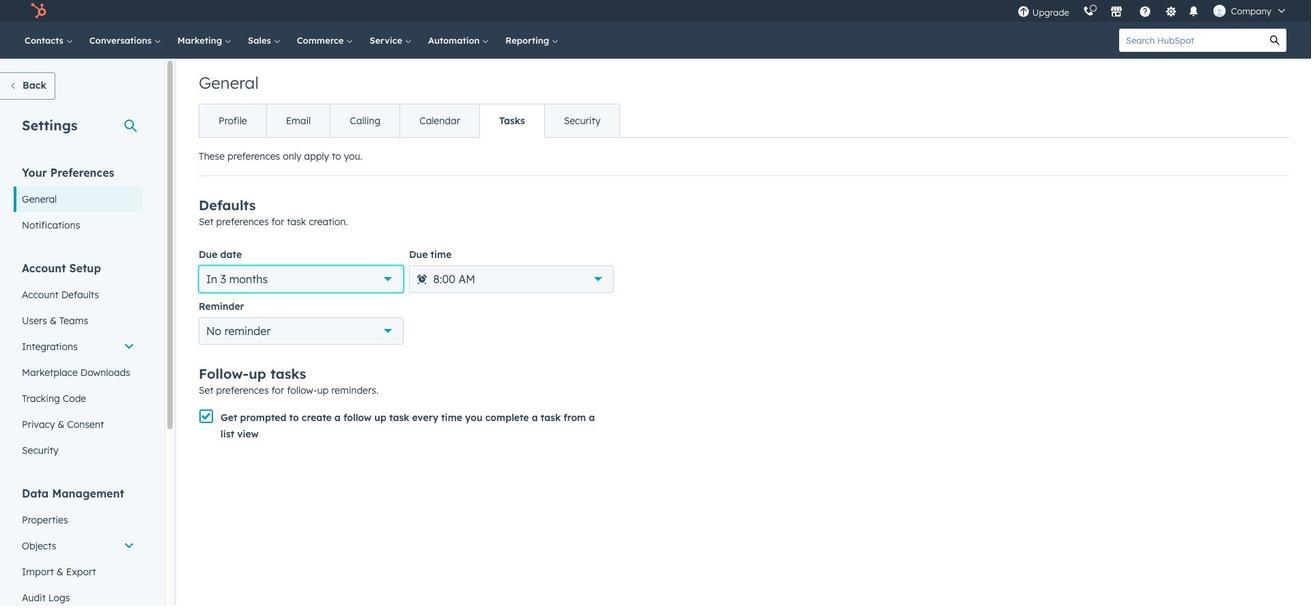 Task type: vqa. For each thing, say whether or not it's contained in the screenshot.
sixth HubSpot from the bottom
no



Task type: describe. For each thing, give the bounding box(es) containing it.
account setup element
[[14, 261, 143, 464]]

marketplaces image
[[1110, 6, 1123, 18]]

data management element
[[14, 486, 143, 607]]



Task type: locate. For each thing, give the bounding box(es) containing it.
navigation
[[199, 104, 620, 138]]

jacob simon image
[[1214, 5, 1226, 17]]

menu
[[1011, 0, 1295, 22]]

Search HubSpot search field
[[1119, 29, 1264, 52]]

your preferences element
[[14, 165, 143, 238]]



